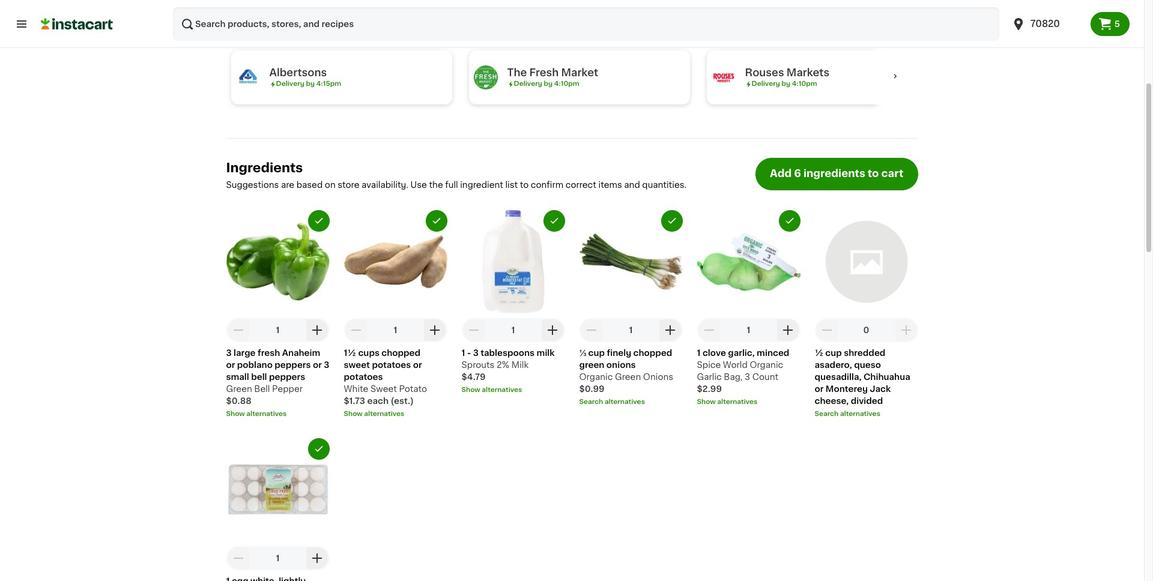 Task type: locate. For each thing, give the bounding box(es) containing it.
potatoes
[[372, 361, 411, 369], [344, 373, 383, 381]]

increment quantity image
[[310, 323, 325, 337], [428, 323, 442, 337], [781, 323, 795, 337], [899, 323, 913, 337]]

divided
[[851, 397, 883, 405]]

1 vertical spatial search alternatives button
[[815, 409, 918, 419]]

1 horizontal spatial cup
[[825, 349, 842, 357]]

0 vertical spatial search alternatives button
[[579, 397, 683, 407]]

alternatives down "bag,"
[[717, 399, 758, 405]]

delivery
[[276, 80, 304, 87], [514, 80, 542, 87], [752, 80, 780, 87]]

0 vertical spatial 70820
[[335, 1, 393, 18]]

decrement quantity image
[[349, 323, 363, 337], [466, 323, 481, 337], [584, 323, 598, 337]]

4:10pm down the market
[[554, 80, 579, 87]]

show down $0.88
[[226, 411, 245, 417]]

delivery by 4:10pm for markets
[[752, 80, 817, 87]]

green down onions
[[615, 373, 641, 381]]

½
[[815, 349, 823, 357]]

1 vertical spatial peppers
[[269, 373, 305, 381]]

to left the cart at the top right
[[868, 169, 879, 178]]

1 chopped from the left
[[382, 349, 420, 357]]

search alternatives button
[[579, 397, 683, 407], [815, 409, 918, 419]]

unselect item image
[[313, 216, 324, 226], [431, 216, 442, 226], [666, 216, 677, 226], [784, 216, 795, 226]]

increment quantity image for 1 clove garlic, minced
[[781, 323, 795, 337]]

1 for the right unselect item image
[[511, 326, 515, 334]]

cup inside ⅓ cup finely chopped green onions organic green onions $0.99 search alternatives
[[588, 349, 605, 357]]

3 inside 1 clove garlic, minced spice world organic garlic bag, 3 count $2.99 show alternatives
[[745, 373, 750, 381]]

2 cup from the left
[[825, 349, 842, 357]]

1 unselect item image from the left
[[313, 216, 324, 226]]

markets
[[787, 68, 829, 77]]

None search field
[[173, 7, 999, 41]]

2 horizontal spatial delivery
[[752, 80, 780, 87]]

show inside 3 large fresh anaheim or poblano peppers or 3 small bell peppers green bell pepper $0.88 show alternatives
[[226, 411, 245, 417]]

to right list
[[520, 181, 529, 189]]

show down $2.99
[[697, 399, 716, 405]]

by down the albertsons
[[306, 80, 315, 87]]

3 by from the left
[[782, 80, 790, 87]]

product group
[[226, 210, 329, 419], [344, 210, 447, 419], [462, 210, 565, 395], [579, 210, 683, 407], [697, 210, 800, 407], [815, 210, 918, 419], [226, 438, 329, 581]]

3 right "bag,"
[[745, 373, 750, 381]]

organic inside 1 clove garlic, minced spice world organic garlic bag, 3 count $2.99 show alternatives
[[750, 361, 783, 369]]

cup inside ½ cup shredded asadero, queso quesadilla, chihuahua or monterey jack cheese, divided search alternatives
[[825, 349, 842, 357]]

the fresh market
[[507, 68, 598, 77]]

2 delivery by 4:10pm from the left
[[752, 80, 817, 87]]

1 vertical spatial organic
[[579, 373, 613, 381]]

3 increment quantity image from the left
[[781, 323, 795, 337]]

garlic,
[[728, 349, 755, 357]]

1 delivery from the left
[[276, 80, 304, 87]]

(est.)
[[391, 397, 414, 405]]

organic inside ⅓ cup finely chopped green onions organic green onions $0.99 search alternatives
[[579, 373, 613, 381]]

albertsons
[[269, 68, 327, 77]]

70820
[[335, 1, 393, 18], [1030, 19, 1060, 28]]

shop
[[226, 21, 248, 29]]

monterey
[[826, 385, 868, 393]]

chopped inside the 1½ cups chopped sweet potatoes or potatoes white sweet potato $1.73 each (est.) show alternatives
[[382, 349, 420, 357]]

or
[[226, 361, 235, 369], [313, 361, 322, 369], [413, 361, 422, 369], [815, 385, 824, 393]]

-
[[467, 349, 471, 357]]

rouses
[[745, 68, 784, 77]]

search
[[579, 399, 603, 405], [815, 411, 839, 417]]

1 by from the left
[[306, 80, 315, 87]]

show down $4.79
[[462, 387, 480, 393]]

1 70820 button from the left
[[1004, 7, 1090, 41]]

sweet
[[344, 361, 370, 369]]

1 horizontal spatial increment quantity image
[[546, 323, 560, 337]]

potato
[[399, 385, 427, 393]]

search alternatives button down the "divided"
[[815, 409, 918, 419]]

or inside ½ cup shredded asadero, queso quesadilla, chihuahua or monterey jack cheese, divided search alternatives
[[815, 385, 824, 393]]

chopped right the "cups"
[[382, 349, 420, 357]]

potatoes up sweet
[[372, 361, 411, 369]]

1 horizontal spatial to
[[868, 169, 879, 178]]

1 vertical spatial to
[[520, 181, 529, 189]]

3 delivery from the left
[[752, 80, 780, 87]]

delivery down the albertsons
[[276, 80, 304, 87]]

alternatives down 2%
[[482, 387, 522, 393]]

or up cheese,
[[815, 385, 824, 393]]

show down the $1.73
[[344, 411, 363, 417]]

4 unselect item image from the left
[[784, 216, 795, 226]]

0 horizontal spatial delivery by 4:10pm
[[514, 80, 579, 87]]

alternatives
[[482, 387, 522, 393], [605, 399, 645, 405], [717, 399, 758, 405], [246, 411, 287, 417], [364, 411, 404, 417], [840, 411, 880, 417]]

delivery by 4:10pm
[[514, 80, 579, 87], [752, 80, 817, 87]]

1 inside 1 clove garlic, minced spice world organic garlic bag, 3 count $2.99 show alternatives
[[697, 349, 701, 357]]

0 horizontal spatial cup
[[588, 349, 605, 357]]

0 horizontal spatial search
[[579, 399, 603, 405]]

1 horizontal spatial delivery by 4:10pm
[[752, 80, 817, 87]]

jack
[[870, 385, 891, 393]]

3 decrement quantity image from the left
[[584, 323, 598, 337]]

0
[[863, 326, 869, 334]]

unselect item image down quantities. at the right of the page
[[666, 216, 677, 226]]

0 vertical spatial potatoes
[[372, 361, 411, 369]]

½ cup shredded asadero, queso quesadilla, chihuahua or monterey jack cheese, divided search alternatives
[[815, 349, 910, 417]]

0 vertical spatial unselect item image
[[549, 216, 559, 226]]

1 vertical spatial unselect item image
[[313, 444, 324, 455]]

asadero,
[[815, 361, 852, 369]]

chopped
[[382, 349, 420, 357], [633, 349, 672, 357]]

organic
[[750, 361, 783, 369], [579, 373, 613, 381]]

1 horizontal spatial green
[[615, 373, 641, 381]]

2 unselect item image from the left
[[431, 216, 442, 226]]

show inside 1 clove garlic, minced spice world organic garlic bag, 3 count $2.99 show alternatives
[[697, 399, 716, 405]]

0 horizontal spatial 70820
[[335, 1, 393, 18]]

1 horizontal spatial 70820
[[1030, 19, 1060, 28]]

1 horizontal spatial 4:10pm
[[792, 80, 817, 87]]

show
[[462, 387, 480, 393], [697, 399, 716, 405], [226, 411, 245, 417], [344, 411, 363, 417]]

by down fresh at the left top of the page
[[544, 80, 553, 87]]

count
[[752, 373, 778, 381]]

1 decrement quantity image from the left
[[349, 323, 363, 337]]

1 horizontal spatial by
[[544, 80, 553, 87]]

3 right -
[[473, 349, 479, 357]]

1 horizontal spatial decrement quantity image
[[466, 323, 481, 337]]

potatoes down sweet
[[344, 373, 383, 381]]

ingredient
[[460, 181, 503, 189]]

alternatives down the "divided"
[[840, 411, 880, 417]]

milk
[[512, 361, 529, 369]]

show alternatives button down milk on the bottom left of page
[[462, 385, 565, 395]]

2 by from the left
[[544, 80, 553, 87]]

unselect item image down the 6
[[784, 216, 795, 226]]

cup
[[588, 349, 605, 357], [825, 349, 842, 357]]

chopped up onions at the bottom
[[633, 349, 672, 357]]

delivery by 4:10pm down rouses markets
[[752, 80, 817, 87]]

1 delivery by 4:10pm from the left
[[514, 80, 579, 87]]

peppers
[[275, 361, 311, 369], [269, 373, 305, 381]]

1
[[276, 326, 280, 334], [394, 326, 397, 334], [511, 326, 515, 334], [629, 326, 633, 334], [747, 326, 750, 334], [462, 349, 465, 357], [697, 349, 701, 357], [276, 554, 280, 563]]

cup up green
[[588, 349, 605, 357]]

3 unselect item image from the left
[[666, 216, 677, 226]]

4:10pm
[[554, 80, 579, 87], [792, 80, 817, 87]]

0 vertical spatial to
[[868, 169, 879, 178]]

to
[[868, 169, 879, 178], [520, 181, 529, 189]]

0 horizontal spatial decrement quantity image
[[349, 323, 363, 337]]

decrement quantity image up ⅓ in the right bottom of the page
[[584, 323, 598, 337]]

3 large fresh anaheim or poblano peppers or 3 small bell peppers green bell pepper $0.88 show alternatives
[[226, 349, 329, 417]]

1 clove garlic, minced spice world organic garlic bag, 3 count $2.99 show alternatives
[[697, 349, 789, 405]]

items
[[598, 181, 622, 189]]

2 increment quantity image from the left
[[428, 323, 442, 337]]

or down anaheim
[[313, 361, 322, 369]]

0 horizontal spatial 4:10pm
[[554, 80, 579, 87]]

1 vertical spatial green
[[226, 385, 252, 393]]

1 horizontal spatial search alternatives button
[[815, 409, 918, 419]]

green
[[579, 361, 604, 369]]

4:10pm down markets on the top right of the page
[[792, 80, 817, 87]]

cup up asadero,
[[825, 349, 842, 357]]

0 vertical spatial peppers
[[275, 361, 311, 369]]

0 horizontal spatial delivery
[[276, 80, 304, 87]]

peppers down anaheim
[[275, 361, 311, 369]]

unselect item image
[[549, 216, 559, 226], [313, 444, 324, 455]]

alternatives down each
[[364, 411, 404, 417]]

1 horizontal spatial delivery
[[514, 80, 542, 87]]

show alternatives button for bell
[[226, 409, 329, 419]]

1 horizontal spatial chopped
[[633, 349, 672, 357]]

0 vertical spatial organic
[[750, 361, 783, 369]]

alternatives inside the 1½ cups chopped sweet potatoes or potatoes white sweet potato $1.73 each (est.) show alternatives
[[364, 411, 404, 417]]

1 horizontal spatial search
[[815, 411, 839, 417]]

by for albertsons
[[306, 80, 315, 87]]

the
[[429, 181, 443, 189]]

2 horizontal spatial decrement quantity image
[[584, 323, 598, 337]]

search down cheese,
[[815, 411, 839, 417]]

chihuahua
[[864, 373, 910, 381]]

2 delivery from the left
[[514, 80, 542, 87]]

anaheim
[[282, 349, 320, 357]]

2 horizontal spatial by
[[782, 80, 790, 87]]

0 horizontal spatial green
[[226, 385, 252, 393]]

unselect item image for 3 large fresh anaheim or poblano peppers or 3 small bell peppers
[[313, 216, 324, 226]]

search alternatives button down onions at the bottom
[[579, 397, 683, 407]]

or inside the 1½ cups chopped sweet potatoes or potatoes white sweet potato $1.73 each (est.) show alternatives
[[413, 361, 422, 369]]

alternatives inside 1 - 3 tablespoons milk sprouts 2% milk $4.79 show alternatives
[[482, 387, 522, 393]]

by down rouses markets
[[782, 80, 790, 87]]

2 horizontal spatial increment quantity image
[[663, 323, 678, 337]]

show alternatives button down "bag,"
[[697, 397, 800, 407]]

decrement quantity image for cup
[[584, 323, 598, 337]]

⅓ cup finely chopped green onions organic green onions $0.99 search alternatives
[[579, 349, 673, 405]]

0 horizontal spatial unselect item image
[[313, 444, 324, 455]]

search inside ½ cup shredded asadero, queso quesadilla, chihuahua or monterey jack cheese, divided search alternatives
[[815, 411, 839, 417]]

or up potato
[[413, 361, 422, 369]]

1 inside 1 - 3 tablespoons milk sprouts 2% milk $4.79 show alternatives
[[462, 349, 465, 357]]

show alternatives button for count
[[697, 397, 800, 407]]

1 horizontal spatial organic
[[750, 361, 783, 369]]

70820 button
[[335, 0, 393, 19]]

1 vertical spatial search
[[815, 411, 839, 417]]

bell
[[254, 385, 270, 393]]

delivery for the fresh market
[[514, 80, 542, 87]]

alternatives down bell
[[246, 411, 287, 417]]

or up small
[[226, 361, 235, 369]]

1 4:10pm from the left
[[554, 80, 579, 87]]

in
[[314, 1, 331, 18]]

by for the fresh market
[[544, 80, 553, 87]]

green up $0.88
[[226, 385, 252, 393]]

0 horizontal spatial to
[[520, 181, 529, 189]]

2 decrement quantity image from the left
[[466, 323, 481, 337]]

increment quantity image
[[546, 323, 560, 337], [663, 323, 678, 337], [310, 551, 325, 566]]

decrement quantity image up 1½ at the bottom of the page
[[349, 323, 363, 337]]

sweet
[[371, 385, 397, 393]]

peppers up the pepper
[[269, 373, 305, 381]]

increment quantity image for 3 large fresh anaheim or poblano peppers or 3 small bell peppers
[[310, 323, 325, 337]]

unselect item image down based
[[313, 216, 324, 226]]

increment quantity image for 1 - 3 tablespoons milk
[[546, 323, 560, 337]]

1 increment quantity image from the left
[[310, 323, 325, 337]]

green inside ⅓ cup finely chopped green onions organic green onions $0.99 search alternatives
[[615, 373, 641, 381]]

search down $0.99
[[579, 399, 603, 405]]

cheese,
[[815, 397, 849, 405]]

unselect item image down the
[[431, 216, 442, 226]]

organic up $0.99
[[579, 373, 613, 381]]

0 horizontal spatial by
[[306, 80, 315, 87]]

1 cup from the left
[[588, 349, 605, 357]]

0 horizontal spatial organic
[[579, 373, 613, 381]]

0 horizontal spatial chopped
[[382, 349, 420, 357]]

organic for $0.99
[[579, 373, 613, 381]]

by for rouses markets
[[782, 80, 790, 87]]

decrement quantity image
[[231, 323, 245, 337], [702, 323, 716, 337], [819, 323, 834, 337], [231, 551, 245, 566]]

organic for 3
[[750, 361, 783, 369]]

decrement quantity image up -
[[466, 323, 481, 337]]

rouses markets
[[745, 68, 829, 77]]

to inside button
[[868, 169, 879, 178]]

show alternatives button down (est.)
[[344, 409, 447, 419]]

3 inside 1 - 3 tablespoons milk sprouts 2% milk $4.79 show alternatives
[[473, 349, 479, 357]]

2 70820 button from the left
[[1011, 7, 1083, 41]]

organic up count
[[750, 361, 783, 369]]

$1.73
[[344, 397, 365, 405]]

quantities.
[[642, 181, 687, 189]]

4:10pm for fresh
[[554, 80, 579, 87]]

show alternatives button down the pepper
[[226, 409, 329, 419]]

4 increment quantity image from the left
[[899, 323, 913, 337]]

0 vertical spatial search
[[579, 399, 603, 405]]

alternatives inside 1 clove garlic, minced spice world organic garlic bag, 3 count $2.99 show alternatives
[[717, 399, 758, 405]]

0 vertical spatial green
[[615, 373, 641, 381]]

minced
[[757, 349, 789, 357]]

1½
[[344, 349, 356, 357]]

delivery down "rouses"
[[752, 80, 780, 87]]

green
[[615, 373, 641, 381], [226, 385, 252, 393]]

on
[[325, 181, 336, 189]]

1 vertical spatial 70820
[[1030, 19, 1060, 28]]

spice
[[697, 361, 721, 369]]

2 4:10pm from the left
[[792, 80, 817, 87]]

use
[[411, 181, 427, 189]]

alternatives down onions
[[605, 399, 645, 405]]

delivery down "the" in the left of the page
[[514, 80, 542, 87]]

delivery by 4:10pm down fresh at the left top of the page
[[514, 80, 579, 87]]

2 chopped from the left
[[633, 349, 672, 357]]

ingredients
[[803, 169, 865, 178]]



Task type: describe. For each thing, give the bounding box(es) containing it.
queso
[[854, 361, 881, 369]]

2%
[[497, 361, 509, 369]]

availability.
[[362, 181, 408, 189]]

show inside the 1½ cups chopped sweet potatoes or potatoes white sweet potato $1.73 each (est.) show alternatives
[[344, 411, 363, 417]]

1 for bottom unselect item image
[[276, 554, 280, 563]]

store
[[338, 181, 359, 189]]

decrement quantity image for cups
[[349, 323, 363, 337]]

available in 70820 shop stores nearby.
[[226, 1, 393, 29]]

product group containing 0
[[815, 210, 918, 419]]

unselect item image for 1 clove garlic, minced
[[784, 216, 795, 226]]

show alternatives button for $1.73
[[344, 409, 447, 419]]

sprouts
[[462, 361, 495, 369]]

⅓
[[579, 349, 586, 357]]

1 for ⅓ cup finely chopped green onions's unselect item icon
[[629, 326, 633, 334]]

alternatives inside ⅓ cup finely chopped green onions organic green onions $0.99 search alternatives
[[605, 399, 645, 405]]

unselect item image for 1½ cups chopped sweet potatoes or potatoes
[[431, 216, 442, 226]]

are
[[281, 181, 294, 189]]

cup for ⅓
[[588, 349, 605, 357]]

delivery by 4:10pm for fresh
[[514, 80, 579, 87]]

$0.88
[[226, 397, 251, 405]]

the
[[507, 68, 527, 77]]

cart
[[881, 169, 904, 178]]

shredded
[[844, 349, 885, 357]]

$4.79
[[462, 373, 486, 381]]

fresh
[[258, 349, 280, 357]]

4:15pm
[[316, 80, 341, 87]]

chopped inside ⅓ cup finely chopped green onions organic green onions $0.99 search alternatives
[[633, 349, 672, 357]]

fresh
[[529, 68, 559, 77]]

garlic
[[697, 373, 722, 381]]

large
[[234, 349, 256, 357]]

delivery by 4:15pm
[[276, 80, 341, 87]]

5
[[1114, 20, 1120, 28]]

world
[[723, 361, 748, 369]]

increment quantity image inside "product" group
[[899, 323, 913, 337]]

available
[[226, 1, 310, 18]]

tablespoons
[[481, 349, 535, 357]]

Search field
[[173, 7, 999, 41]]

nearby.
[[279, 21, 311, 29]]

cups
[[358, 349, 380, 357]]

albertsons image
[[236, 65, 260, 89]]

add 6 ingredients to cart button
[[756, 158, 918, 190]]

5 button
[[1090, 12, 1130, 36]]

increment quantity image for 1½ cups chopped sweet potatoes or potatoes
[[428, 323, 442, 337]]

cup for ½
[[825, 349, 842, 357]]

bag,
[[724, 373, 743, 381]]

1 - 3 tablespoons milk sprouts 2% milk $4.79 show alternatives
[[462, 349, 555, 393]]

finely
[[607, 349, 631, 357]]

small
[[226, 373, 249, 381]]

rouses markets image
[[711, 65, 735, 89]]

correct
[[566, 181, 596, 189]]

list
[[505, 181, 518, 189]]

1 horizontal spatial unselect item image
[[549, 216, 559, 226]]

search inside ⅓ cup finely chopped green onions organic green onions $0.99 search alternatives
[[579, 399, 603, 405]]

unselect item image for ⅓ cup finely chopped green onions
[[666, 216, 677, 226]]

add
[[770, 169, 792, 178]]

add 6 ingredients to cart
[[770, 169, 904, 178]]

0 horizontal spatial search alternatives button
[[579, 397, 683, 407]]

delivery for albertsons
[[276, 80, 304, 87]]

instacart logo image
[[41, 17, 113, 31]]

quesadilla,
[[815, 373, 861, 381]]

6
[[794, 169, 801, 178]]

suggestions
[[226, 181, 279, 189]]

and
[[624, 181, 640, 189]]

3 left sweet
[[324, 361, 329, 369]]

stores
[[250, 21, 277, 29]]

1 vertical spatial potatoes
[[344, 373, 383, 381]]

0 horizontal spatial increment quantity image
[[310, 551, 325, 566]]

4:10pm for markets
[[792, 80, 817, 87]]

increment quantity image for ⅓ cup finely chopped green onions
[[663, 323, 678, 337]]

full
[[445, 181, 458, 189]]

clove
[[703, 349, 726, 357]]

decrement quantity image for -
[[466, 323, 481, 337]]

the fresh market image
[[474, 65, 498, 89]]

show inside 1 - 3 tablespoons milk sprouts 2% milk $4.79 show alternatives
[[462, 387, 480, 393]]

suggestions are based on store availability. use the full ingredient list to confirm correct items and quantities.
[[226, 181, 687, 189]]

$2.99
[[697, 385, 722, 393]]

each
[[367, 397, 389, 405]]

1 for unselect item icon for 1½ cups chopped sweet potatoes or potatoes
[[394, 326, 397, 334]]

onions
[[643, 373, 673, 381]]

alternatives inside 3 large fresh anaheim or poblano peppers or 3 small bell peppers green bell pepper $0.88 show alternatives
[[246, 411, 287, 417]]

onions
[[606, 361, 636, 369]]

confirm
[[531, 181, 563, 189]]

1 for unselect item icon corresponding to 3 large fresh anaheim or poblano peppers or 3 small bell peppers
[[276, 326, 280, 334]]

based
[[296, 181, 323, 189]]

pepper
[[272, 385, 303, 393]]

market
[[561, 68, 598, 77]]

alternatives inside ½ cup shredded asadero, queso quesadilla, chihuahua or monterey jack cheese, divided search alternatives
[[840, 411, 880, 417]]

$0.99
[[579, 385, 605, 393]]

1½ cups chopped sweet potatoes or potatoes white sweet potato $1.73 each (est.) show alternatives
[[344, 349, 427, 417]]

show alternatives button for alternatives
[[462, 385, 565, 395]]

70820 inside available in 70820 shop stores nearby.
[[335, 1, 393, 18]]

bell
[[251, 373, 267, 381]]

poblano
[[237, 361, 273, 369]]

delivery for rouses markets
[[752, 80, 780, 87]]

milk
[[537, 349, 555, 357]]

1 for 1 clove garlic, minced's unselect item icon
[[747, 326, 750, 334]]

white
[[344, 385, 368, 393]]

70820 inside 70820 popup button
[[1030, 19, 1060, 28]]

green inside 3 large fresh anaheim or poblano peppers or 3 small bell peppers green bell pepper $0.88 show alternatives
[[226, 385, 252, 393]]

3 left 'large'
[[226, 349, 232, 357]]



Task type: vqa. For each thing, say whether or not it's contained in the screenshot.
QUANTITIES.
yes



